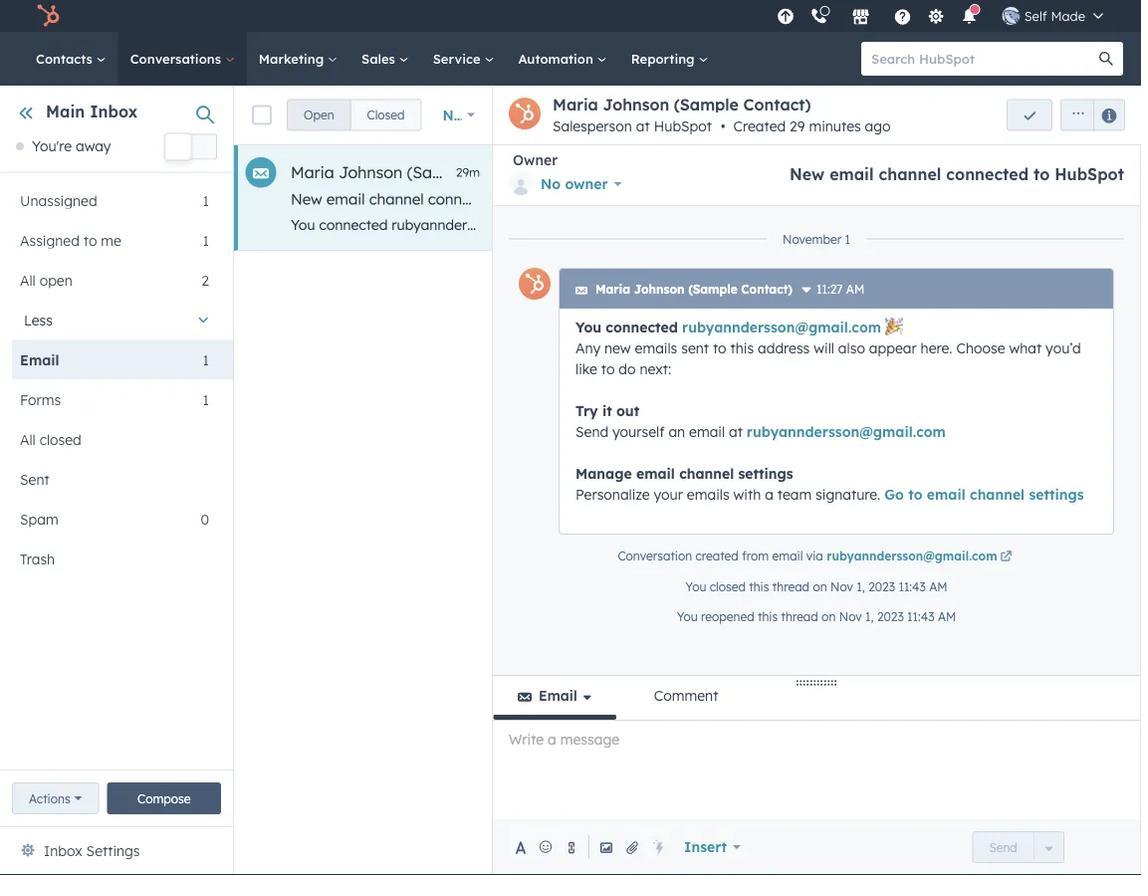 Task type: vqa. For each thing, say whether or not it's contained in the screenshot.
All closed 'All'
yes



Task type: describe. For each thing, give the bounding box(es) containing it.
you're away image
[[16, 143, 24, 151]]

all for all open
[[20, 271, 36, 289]]

do
[[619, 360, 636, 378]]

service link
[[421, 32, 507, 86]]

on for you closed this thread on
[[814, 580, 828, 595]]

conversation
[[618, 549, 693, 564]]

assigned
[[20, 232, 80, 249]]

new inside you connected rubyanndersson@gmail.com 🎉 any new emails sent to this address will also appear here. choose what you'd like to do next:
[[605, 339, 631, 357]]

also inside new email channel connected to hubspot you connected rubyanndersson@gmail.com any new emails sent to this address will also appear here. choose what you'd like to d
[[846, 216, 873, 234]]

no
[[541, 175, 561, 193]]

marketing
[[259, 50, 328, 67]]

🎉
[[886, 318, 900, 336]]

inbox settings link
[[44, 840, 140, 864]]

trash button
[[12, 539, 209, 579]]

Closed button
[[350, 99, 422, 131]]

hubspot for new email channel connected to hubspot you connected rubyanndersson@gmail.com any new emails sent to this address will also appear here. choose what you'd like to d
[[525, 190, 587, 209]]

inbox settings
[[44, 843, 140, 860]]

forms
[[20, 391, 61, 408]]

marketing link
[[247, 32, 350, 86]]

maria inside row
[[291, 162, 335, 182]]

like inside you connected rubyanndersson@gmail.com 🎉 any new emails sent to this address will also appear here. choose what you'd like to do next:
[[576, 360, 598, 378]]

settings link
[[924, 5, 949, 26]]

maria johnson (sample contact) inside email from maria johnson (sample contact) with subject new email channel connected to hubspot row
[[291, 162, 539, 182]]

automation link
[[507, 32, 620, 86]]

away
[[76, 138, 111, 155]]

thread for you reopened this thread on
[[782, 610, 819, 625]]

manage email channel settings personalize your emails with a team signature. go to email channel settings
[[576, 465, 1085, 503]]

closed for all
[[40, 431, 82, 448]]

channel for new email channel connected to hubspot
[[879, 164, 942, 184]]

johnson inside maria johnson (sample contact) salesperson at hubspot • created 29 minutes ago
[[603, 95, 670, 115]]

0 vertical spatial rubyanndersson@gmail.com link
[[683, 318, 882, 336]]

a
[[765, 486, 774, 503]]

(sample inside row
[[407, 162, 469, 182]]

group containing open
[[287, 99, 422, 131]]

more info image
[[801, 285, 813, 297]]

reopened
[[702, 610, 755, 625]]

1, for you closed this thread on
[[857, 580, 866, 595]]

contact) inside maria johnson (sample contact) salesperson at hubspot • created 29 minutes ago
[[744, 95, 812, 115]]

no owner
[[541, 175, 608, 193]]

closed for you
[[710, 580, 746, 595]]

0 vertical spatial am
[[847, 282, 865, 297]]

any inside new email channel connected to hubspot you connected rubyanndersson@gmail.com any new emails sent to this address will also appear here. choose what you'd like to d
[[583, 216, 608, 234]]

self made
[[1025, 7, 1086, 24]]

connected inside you connected rubyanndersson@gmail.com 🎉 any new emails sent to this address will also appear here. choose what you'd like to do next:
[[606, 318, 678, 336]]

settings image
[[928, 8, 946, 26]]

all closed button
[[12, 420, 209, 460]]

what inside new email channel connected to hubspot you connected rubyanndersson@gmail.com any new emails sent to this address will also appear here. choose what you'd like to d
[[1017, 216, 1050, 234]]

no owner button
[[509, 169, 622, 199]]

november 1
[[783, 232, 851, 247]]

less
[[24, 311, 53, 329]]

made
[[1052, 7, 1086, 24]]

0 horizontal spatial settings
[[739, 465, 794, 482]]

minutes
[[810, 118, 862, 135]]

sales
[[362, 50, 399, 67]]

hubspot for new email channel connected to hubspot
[[1056, 164, 1125, 184]]

•
[[721, 118, 726, 135]]

will inside new email channel connected to hubspot you connected rubyanndersson@gmail.com any new emails sent to this address will also appear here. choose what you'd like to d
[[822, 216, 843, 234]]

to inside "manage email channel settings personalize your emails with a team signature. go to email channel settings"
[[909, 486, 923, 503]]

you're
[[32, 138, 72, 155]]

1 for forms
[[203, 391, 209, 408]]

hubspot image
[[36, 4, 60, 28]]

rubyanndersson@gmail.com inside try it out send yourself an email at rubyanndersson@gmail.com
[[747, 423, 947, 440]]

insert
[[685, 839, 728, 856]]

sent
[[20, 471, 49, 488]]

maria johnson (sample contact) salesperson at hubspot • created 29 minutes ago
[[553, 95, 891, 135]]

2
[[202, 271, 209, 289]]

0 vertical spatial email
[[20, 351, 59, 369]]

you'd inside new email channel connected to hubspot you connected rubyanndersson@gmail.com any new emails sent to this address will also appear here. choose what you'd like to d
[[1054, 216, 1089, 234]]

unassigned
[[20, 192, 97, 209]]

team
[[778, 486, 812, 503]]

this right "reopened"
[[758, 610, 778, 625]]

created
[[696, 549, 739, 564]]

assigned to me
[[20, 232, 122, 249]]

your
[[654, 486, 684, 503]]

contacts link
[[24, 32, 118, 86]]

11:43 for you closed this thread on nov 1, 2023 11:43 am
[[899, 580, 927, 595]]

calling icon image
[[811, 8, 829, 26]]

conversations link
[[118, 32, 247, 86]]

next:
[[640, 360, 672, 378]]

2 vertical spatial contact)
[[742, 282, 793, 297]]

compose
[[138, 792, 191, 807]]

contacts
[[36, 50, 96, 67]]

29m
[[456, 165, 480, 180]]

2023 for you closed this thread on
[[869, 580, 896, 595]]

self
[[1025, 7, 1048, 24]]

choose inside you connected rubyanndersson@gmail.com 🎉 any new emails sent to this address will also appear here. choose what you'd like to do next:
[[957, 339, 1006, 357]]

manage
[[576, 465, 632, 482]]

via
[[807, 549, 824, 564]]

rubyanndersson@gmail.com inside you connected rubyanndersson@gmail.com 🎉 any new emails sent to this address will also appear here. choose what you'd like to do next:
[[683, 318, 882, 336]]

email right the go
[[928, 486, 966, 503]]

with
[[734, 486, 762, 503]]

spam
[[20, 511, 58, 528]]

search button
[[1090, 42, 1124, 76]]

channel up link opens in a new window image
[[971, 486, 1026, 503]]

address inside you connected rubyanndersson@gmail.com 🎉 any new emails sent to this address will also appear here. choose what you'd like to do next:
[[758, 339, 810, 357]]

trash
[[20, 550, 55, 568]]

11:27 am
[[817, 282, 865, 297]]

1 vertical spatial rubyanndersson@gmail.com link
[[747, 423, 947, 440]]

johnson inside email from maria johnson (sample contact) with subject new email channel connected to hubspot row
[[339, 162, 403, 182]]

created
[[734, 118, 786, 135]]

you for you connected rubyanndersson@gmail.com 🎉 any new emails sent to this address will also appear here. choose what you'd like to do next:
[[576, 318, 602, 336]]

you for you reopened this thread on nov 1, 2023 11:43 am
[[677, 610, 698, 625]]

address inside new email channel connected to hubspot you connected rubyanndersson@gmail.com any new emails sent to this address will also appear here. choose what you'd like to d
[[766, 216, 818, 234]]

sent button
[[12, 460, 209, 500]]

email up your
[[637, 465, 675, 482]]

main
[[46, 102, 85, 122]]

it
[[603, 402, 613, 420]]

go
[[885, 486, 905, 503]]

email down 'minutes'
[[830, 164, 875, 184]]

2 vertical spatial johnson
[[634, 282, 685, 297]]

new for new email channel connected to hubspot you connected rubyanndersson@gmail.com any new emails sent to this address will also appear here. choose what you'd like to d
[[291, 190, 323, 209]]

you reopened this thread on nov 1, 2023 11:43 am
[[677, 610, 957, 625]]

11:43 for you reopened this thread on nov 1, 2023 11:43 am
[[908, 610, 935, 625]]

marketplaces image
[[853, 9, 871, 27]]

send button
[[973, 832, 1035, 864]]

try
[[576, 402, 599, 420]]

link opens in a new window image
[[1001, 552, 1013, 564]]

appear inside new email channel connected to hubspot you connected rubyanndersson@gmail.com any new emails sent to this address will also appear here. choose what you'd like to d
[[877, 216, 925, 234]]

reporting
[[632, 50, 699, 67]]

29
[[790, 118, 806, 135]]

choose inside new email channel connected to hubspot you connected rubyanndersson@gmail.com any new emails sent to this address will also appear here. choose what you'd like to d
[[965, 216, 1013, 234]]

from
[[743, 549, 769, 564]]

search image
[[1100, 52, 1114, 66]]

on for you reopened this thread on
[[822, 610, 836, 625]]

hubspot link
[[24, 4, 75, 28]]

main inbox
[[46, 102, 138, 122]]

newest button
[[430, 95, 494, 135]]

open
[[40, 271, 73, 289]]

send inside button
[[990, 841, 1018, 855]]

hubspot inside maria johnson (sample contact) salesperson at hubspot • created 29 minutes ago
[[654, 118, 712, 135]]

conversation created from email via
[[618, 549, 827, 564]]



Task type: locate. For each thing, give the bounding box(es) containing it.
0 vertical spatial new
[[790, 164, 825, 184]]

0 vertical spatial address
[[766, 216, 818, 234]]

2 all from the top
[[20, 431, 36, 448]]

open
[[304, 108, 334, 123]]

this left november
[[738, 216, 762, 234]]

1 horizontal spatial at
[[729, 423, 743, 440]]

1 horizontal spatial new
[[790, 164, 825, 184]]

sales link
[[350, 32, 421, 86]]

signature.
[[816, 486, 881, 503]]

2023 for you reopened this thread on
[[878, 610, 905, 625]]

to
[[1034, 164, 1051, 184], [506, 190, 521, 209], [721, 216, 735, 234], [1119, 216, 1133, 234], [84, 232, 97, 249], [713, 339, 727, 357], [602, 360, 615, 378], [909, 486, 923, 503]]

what
[[1017, 216, 1050, 234], [1010, 339, 1043, 357]]

0 vertical spatial all
[[20, 271, 36, 289]]

appear down 🎉
[[870, 339, 917, 357]]

also inside you connected rubyanndersson@gmail.com 🎉 any new emails sent to this address will also appear here. choose what you'd like to do next:
[[839, 339, 866, 357]]

all closed
[[20, 431, 82, 448]]

link opens in a new window image
[[1001, 549, 1013, 567]]

1 vertical spatial here.
[[921, 339, 953, 357]]

at
[[637, 118, 650, 135], [729, 423, 743, 440]]

johnson down the closed button
[[339, 162, 403, 182]]

comment
[[654, 688, 719, 705]]

maria johnson (sample contact) down new email channel connected to hubspot you connected rubyanndersson@gmail.com any new emails sent to this address will also appear here. choose what you'd like to d at the top of the page
[[596, 282, 793, 297]]

new email channel connected to hubspot
[[790, 164, 1125, 184]]

new down no owner popup button
[[612, 216, 639, 234]]

contact) left no
[[474, 162, 539, 182]]

am
[[847, 282, 865, 297], [930, 580, 948, 595], [939, 610, 957, 625]]

rubyanndersson@gmail.com inside new email channel connected to hubspot you connected rubyanndersson@gmail.com any new emails sent to this address will also appear here. choose what you'd like to d
[[392, 216, 580, 234]]

thread up you reopened this thread on nov 1, 2023 11:43 am at bottom right
[[773, 580, 810, 595]]

emails inside "manage email channel settings personalize your emails with a team signature. go to email channel settings"
[[687, 486, 730, 503]]

1,
[[857, 580, 866, 595], [866, 610, 874, 625]]

will down 11:27
[[814, 339, 835, 357]]

1 vertical spatial maria johnson (sample contact)
[[596, 282, 793, 297]]

Search HubSpot search field
[[862, 42, 1106, 76]]

0 horizontal spatial new
[[291, 190, 323, 209]]

1 vertical spatial any
[[576, 339, 601, 357]]

send group
[[973, 832, 1065, 864]]

rubyanndersson@gmail.com up "manage email channel settings personalize your emails with a team signature. go to email channel settings"
[[747, 423, 947, 440]]

nov up you reopened this thread on nov 1, 2023 11:43 am at bottom right
[[831, 580, 854, 595]]

emails inside new email channel connected to hubspot you connected rubyanndersson@gmail.com any new emails sent to this address will also appear here. choose what you'd like to d
[[643, 216, 685, 234]]

0 vertical spatial settings
[[739, 465, 794, 482]]

upgrade image
[[777, 8, 795, 26]]

hubspot inside new email channel connected to hubspot you connected rubyanndersson@gmail.com any new emails sent to this address will also appear here. choose what you'd like to d
[[525, 190, 587, 209]]

am for you reopened this thread on nov 1, 2023 11:43 am
[[939, 610, 957, 625]]

(sample down new email channel connected to hubspot you connected rubyanndersson@gmail.com any new emails sent to this address will also appear here. choose what you'd like to d at the top of the page
[[689, 282, 738, 297]]

2 vertical spatial rubyanndersson@gmail.com link
[[827, 549, 1016, 567]]

0 vertical spatial johnson
[[603, 95, 670, 115]]

all left open
[[20, 271, 36, 289]]

1 for unassigned
[[203, 192, 209, 209]]

new down open button
[[291, 190, 323, 209]]

11:43
[[899, 580, 927, 595], [908, 610, 935, 625]]

1 vertical spatial will
[[814, 339, 835, 357]]

any up try
[[576, 339, 601, 357]]

0 horizontal spatial hubspot
[[525, 190, 587, 209]]

any inside you connected rubyanndersson@gmail.com 🎉 any new emails sent to this address will also appear here. choose what you'd like to do next:
[[576, 339, 601, 357]]

contact) left more info icon
[[742, 282, 793, 297]]

0 horizontal spatial inbox
[[44, 843, 82, 860]]

Open button
[[287, 99, 351, 131]]

me
[[101, 232, 122, 249]]

out
[[617, 402, 640, 420]]

1 horizontal spatial closed
[[710, 580, 746, 595]]

1 vertical spatial 2023
[[878, 610, 905, 625]]

1 for email
[[203, 351, 209, 369]]

1 vertical spatial new
[[291, 190, 323, 209]]

0 vertical spatial inbox
[[90, 102, 138, 122]]

1 vertical spatial appear
[[870, 339, 917, 357]]

0 vertical spatial any
[[583, 216, 608, 234]]

nov for you closed this thread on
[[831, 580, 854, 595]]

0 horizontal spatial 1,
[[857, 580, 866, 595]]

0 vertical spatial new
[[612, 216, 639, 234]]

actions
[[29, 792, 70, 807]]

0 vertical spatial sent
[[689, 216, 717, 234]]

closed up "reopened"
[[710, 580, 746, 595]]

inbox
[[90, 102, 138, 122], [44, 843, 82, 860]]

nov down "you closed this thread on nov 1, 2023 11:43 am"
[[840, 610, 863, 625]]

new email channel connected to hubspot heading
[[790, 164, 1125, 184]]

0
[[201, 511, 209, 528]]

1 vertical spatial address
[[758, 339, 810, 357]]

new down '29'
[[790, 164, 825, 184]]

on up you reopened this thread on nov 1, 2023 11:43 am at bottom right
[[814, 580, 828, 595]]

main content containing maria johnson (sample contact)
[[234, 86, 1142, 876]]

calling icon button
[[803, 3, 837, 29]]

emails inside you connected rubyanndersson@gmail.com 🎉 any new emails sent to this address will also appear here. choose what you'd like to do next:
[[635, 339, 678, 357]]

0 vertical spatial at
[[637, 118, 650, 135]]

also
[[846, 216, 873, 234], [839, 339, 866, 357]]

2 vertical spatial am
[[939, 610, 957, 625]]

1 for assigned to me
[[203, 232, 209, 249]]

appear inside you connected rubyanndersson@gmail.com 🎉 any new emails sent to this address will also appear here. choose what you'd like to do next:
[[870, 339, 917, 357]]

2 group from the left
[[1053, 99, 1126, 131]]

sent inside new email channel connected to hubspot you connected rubyanndersson@gmail.com any new emails sent to this address will also appear here. choose what you'd like to d
[[689, 216, 717, 234]]

upgrade link
[[774, 5, 799, 26]]

self made button
[[991, 0, 1116, 32]]

(sample
[[674, 95, 739, 115], [407, 162, 469, 182], [689, 282, 738, 297]]

address down more info icon
[[758, 339, 810, 357]]

0 horizontal spatial maria johnson (sample contact)
[[291, 162, 539, 182]]

0 vertical spatial here.
[[929, 216, 961, 234]]

0 vertical spatial thread
[[773, 580, 810, 595]]

0 vertical spatial contact)
[[744, 95, 812, 115]]

this
[[738, 216, 762, 234], [731, 339, 754, 357], [750, 580, 770, 595], [758, 610, 778, 625]]

on down "you closed this thread on nov 1, 2023 11:43 am"
[[822, 610, 836, 625]]

0 vertical spatial choose
[[965, 216, 1013, 234]]

on
[[814, 580, 828, 595], [822, 610, 836, 625]]

0 vertical spatial nov
[[831, 580, 854, 595]]

1 vertical spatial new
[[605, 339, 631, 357]]

appear
[[877, 216, 925, 234], [870, 339, 917, 357]]

yourself
[[613, 423, 665, 440]]

1 vertical spatial closed
[[710, 580, 746, 595]]

what inside you connected rubyanndersson@gmail.com 🎉 any new emails sent to this address will also appear here. choose what you'd like to do next:
[[1010, 339, 1043, 357]]

1 vertical spatial email
[[539, 688, 578, 705]]

at inside maria johnson (sample contact) salesperson at hubspot • created 29 minutes ago
[[637, 118, 650, 135]]

1 vertical spatial choose
[[957, 339, 1006, 357]]

email inside try it out send yourself an email at rubyanndersson@gmail.com
[[690, 423, 726, 440]]

email
[[830, 164, 875, 184], [327, 190, 365, 209], [690, 423, 726, 440], [637, 465, 675, 482], [928, 486, 966, 503], [773, 549, 804, 564]]

(sample down newest 'popup button' at top left
[[407, 162, 469, 182]]

1 vertical spatial thread
[[782, 610, 819, 625]]

owner
[[513, 151, 558, 169]]

maria johnson (sample contact)
[[291, 162, 539, 182], [596, 282, 793, 297]]

go to email channel settings link
[[885, 486, 1085, 503]]

1 horizontal spatial 1,
[[866, 610, 874, 625]]

0 vertical spatial on
[[814, 580, 828, 595]]

thread for you closed this thread on
[[773, 580, 810, 595]]

any
[[583, 216, 608, 234], [576, 339, 601, 357]]

2 vertical spatial emails
[[687, 486, 730, 503]]

at right an
[[729, 423, 743, 440]]

here. inside new email channel connected to hubspot you connected rubyanndersson@gmail.com any new emails sent to this address will also appear here. choose what you'd like to d
[[929, 216, 961, 234]]

1 vertical spatial send
[[990, 841, 1018, 855]]

0 vertical spatial 2023
[[869, 580, 896, 595]]

you'd
[[1054, 216, 1089, 234], [1046, 339, 1082, 357]]

1 all from the top
[[20, 271, 36, 289]]

1, for you reopened this thread on
[[866, 610, 874, 625]]

like left the do
[[576, 360, 598, 378]]

1 vertical spatial emails
[[635, 339, 678, 357]]

1 vertical spatial nov
[[840, 610, 863, 625]]

rubyanndersson@gmail.com link up "manage email channel settings personalize your emails with a team signature. go to email channel settings"
[[747, 423, 947, 440]]

11:27
[[817, 282, 844, 297]]

this inside new email channel connected to hubspot you connected rubyanndersson@gmail.com any new emails sent to this address will also appear here. choose what you'd like to d
[[738, 216, 762, 234]]

1, up you reopened this thread on nov 1, 2023 11:43 am at bottom right
[[857, 580, 866, 595]]

you for you closed this thread on nov 1, 2023 11:43 am
[[686, 580, 707, 595]]

send
[[576, 423, 609, 440], [990, 841, 1018, 855]]

all for all closed
[[20, 431, 36, 448]]

address up more info icon
[[766, 216, 818, 234]]

appear down 'new email channel connected to hubspot' heading
[[877, 216, 925, 234]]

help image
[[895, 9, 913, 27]]

0 vertical spatial what
[[1017, 216, 1050, 234]]

any down owner
[[583, 216, 608, 234]]

new up the do
[[605, 339, 631, 357]]

(sample up •
[[674, 95, 739, 115]]

closed down forms
[[40, 431, 82, 448]]

1 horizontal spatial hubspot
[[654, 118, 712, 135]]

channel up your
[[680, 465, 735, 482]]

channel inside new email channel connected to hubspot you connected rubyanndersson@gmail.com any new emails sent to this address will also appear here. choose what you'd like to d
[[369, 190, 424, 209]]

newest
[[443, 106, 494, 124]]

1 vertical spatial 1,
[[866, 610, 874, 625]]

maria johnson (sample contact) down the closed button
[[291, 162, 539, 182]]

comment button
[[630, 677, 744, 720]]

2 vertical spatial (sample
[[689, 282, 738, 297]]

also down '11:27 am' at the right top of the page
[[839, 339, 866, 357]]

1 vertical spatial settings
[[1030, 486, 1085, 503]]

0 vertical spatial will
[[822, 216, 843, 234]]

november
[[783, 232, 842, 247]]

group down sales
[[287, 99, 422, 131]]

salesperson
[[553, 118, 633, 135]]

channel down ago
[[879, 164, 942, 184]]

johnson up next:
[[634, 282, 685, 297]]

new inside new email channel connected to hubspot you connected rubyanndersson@gmail.com any new emails sent to this address will also appear here. choose what you'd like to d
[[291, 190, 323, 209]]

main content
[[234, 86, 1142, 876]]

this down from
[[750, 580, 770, 595]]

choose
[[965, 216, 1013, 234], [957, 339, 1006, 357]]

service
[[433, 50, 485, 67]]

this inside you connected rubyanndersson@gmail.com 🎉 any new emails sent to this address will also appear here. choose what you'd like to do next:
[[731, 339, 754, 357]]

1 horizontal spatial send
[[990, 841, 1018, 855]]

email button
[[493, 677, 618, 720]]

insert button
[[672, 828, 754, 868]]

email down the open
[[327, 190, 365, 209]]

you inside new email channel connected to hubspot you connected rubyanndersson@gmail.com any new emails sent to this address will also appear here. choose what you'd like to d
[[291, 216, 315, 234]]

1, down "you closed this thread on nov 1, 2023 11:43 am"
[[866, 610, 874, 625]]

1 group from the left
[[287, 99, 422, 131]]

emails for email
[[687, 486, 730, 503]]

1 vertical spatial johnson
[[339, 162, 403, 182]]

contact) up created
[[744, 95, 812, 115]]

you connected rubyanndersson@gmail.com 🎉 any new emails sent to this address will also appear here. choose what you'd like to do next:
[[576, 318, 1082, 378]]

1 horizontal spatial group
[[1053, 99, 1126, 131]]

1 vertical spatial what
[[1010, 339, 1043, 357]]

0 vertical spatial appear
[[877, 216, 925, 234]]

1 vertical spatial inbox
[[44, 843, 82, 860]]

1 vertical spatial maria
[[291, 162, 335, 182]]

will inside you connected rubyanndersson@gmail.com 🎉 any new emails sent to this address will also appear here. choose what you'd like to do next:
[[814, 339, 835, 357]]

personalize
[[576, 486, 650, 503]]

group down the search image
[[1053, 99, 1126, 131]]

1 vertical spatial you'd
[[1046, 339, 1082, 357]]

you closed this thread on nov 1, 2023 11:43 am
[[686, 580, 948, 595]]

0 vertical spatial hubspot
[[654, 118, 712, 135]]

0 vertical spatial also
[[846, 216, 873, 234]]

like left the d
[[1093, 216, 1115, 234]]

maria up salesperson
[[553, 95, 599, 115]]

new for new email channel connected to hubspot
[[790, 164, 825, 184]]

inbox left settings
[[44, 843, 82, 860]]

0 vertical spatial like
[[1093, 216, 1115, 234]]

0 horizontal spatial like
[[576, 360, 598, 378]]

1 horizontal spatial email
[[539, 688, 578, 705]]

1 horizontal spatial settings
[[1030, 486, 1085, 503]]

here. inside you connected rubyanndersson@gmail.com 🎉 any new emails sent to this address will also appear here. choose what you'd like to do next:
[[921, 339, 953, 357]]

connected
[[947, 164, 1029, 184], [428, 190, 502, 209], [319, 216, 388, 234], [606, 318, 678, 336]]

0 vertical spatial you'd
[[1054, 216, 1089, 234]]

settings
[[739, 465, 794, 482], [1030, 486, 1085, 503]]

email right an
[[690, 423, 726, 440]]

1 vertical spatial 11:43
[[908, 610, 935, 625]]

0 horizontal spatial at
[[637, 118, 650, 135]]

ago
[[866, 118, 891, 135]]

maria down the open
[[291, 162, 335, 182]]

all inside all closed button
[[20, 431, 36, 448]]

emails for connected
[[635, 339, 678, 357]]

0 vertical spatial closed
[[40, 431, 82, 448]]

maria up the do
[[596, 282, 631, 297]]

reporting link
[[620, 32, 721, 86]]

0 horizontal spatial closed
[[40, 431, 82, 448]]

closed inside button
[[40, 431, 82, 448]]

maria
[[553, 95, 599, 115], [291, 162, 335, 182], [596, 282, 631, 297]]

rubyanndersson@gmail.com down the 29m
[[392, 216, 580, 234]]

0 horizontal spatial send
[[576, 423, 609, 440]]

email inside new email channel connected to hubspot you connected rubyanndersson@gmail.com any new emails sent to this address will also appear here. choose what you'd like to d
[[327, 190, 365, 209]]

1 vertical spatial also
[[839, 339, 866, 357]]

also right november
[[846, 216, 873, 234]]

rubyanndersson@gmail.com down more info icon
[[683, 318, 882, 336]]

1 vertical spatial sent
[[682, 339, 710, 357]]

0 vertical spatial send
[[576, 423, 609, 440]]

ruby anderson image
[[1003, 7, 1021, 25]]

rubyanndersson@gmail.com link down the go
[[827, 549, 1016, 567]]

this up try it out send yourself an email at rubyanndersson@gmail.com on the right of the page
[[731, 339, 754, 357]]

automation
[[519, 50, 598, 67]]

d
[[1137, 216, 1142, 234]]

(sample inside maria johnson (sample contact) salesperson at hubspot • created 29 minutes ago
[[674, 95, 739, 115]]

1 horizontal spatial like
[[1093, 216, 1115, 234]]

group
[[287, 99, 422, 131], [1053, 99, 1126, 131]]

you'd inside you connected rubyanndersson@gmail.com 🎉 any new emails sent to this address will also appear here. choose what you'd like to do next:
[[1046, 339, 1082, 357]]

self made menu
[[772, 0, 1118, 32]]

email from maria johnson (sample contact) with subject new email channel connected to hubspot row
[[234, 145, 1142, 251]]

inbox up "away"
[[90, 102, 138, 122]]

try it out send yourself an email at rubyanndersson@gmail.com
[[576, 402, 947, 440]]

like inside new email channel connected to hubspot you connected rubyanndersson@gmail.com any new emails sent to this address will also appear here. choose what you'd like to d
[[1093, 216, 1115, 234]]

2 vertical spatial maria
[[596, 282, 631, 297]]

1
[[203, 192, 209, 209], [203, 232, 209, 249], [846, 232, 851, 247], [203, 351, 209, 369], [203, 391, 209, 408]]

email left via
[[773, 549, 804, 564]]

contact) inside row
[[474, 162, 539, 182]]

0 horizontal spatial group
[[287, 99, 422, 131]]

0 vertical spatial 1,
[[857, 580, 866, 595]]

1 horizontal spatial maria johnson (sample contact)
[[596, 282, 793, 297]]

at right salesperson
[[637, 118, 650, 135]]

thread down "you closed this thread on nov 1, 2023 11:43 am"
[[782, 610, 819, 625]]

new inside new email channel connected to hubspot you connected rubyanndersson@gmail.com any new emails sent to this address will also appear here. choose what you'd like to d
[[612, 216, 639, 234]]

you're away
[[32, 138, 111, 155]]

0 vertical spatial maria johnson (sample contact)
[[291, 162, 539, 182]]

2 vertical spatial hubspot
[[525, 190, 587, 209]]

0 vertical spatial emails
[[643, 216, 685, 234]]

1 vertical spatial at
[[729, 423, 743, 440]]

johnson up salesperson
[[603, 95, 670, 115]]

am for you closed this thread on nov 1, 2023 11:43 am
[[930, 580, 948, 595]]

0 vertical spatial 11:43
[[899, 580, 927, 595]]

will up 11:27
[[822, 216, 843, 234]]

2023 up you reopened this thread on nov 1, 2023 11:43 am at bottom right
[[869, 580, 896, 595]]

send inside try it out send yourself an email at rubyanndersson@gmail.com
[[576, 423, 609, 440]]

email inside email button
[[539, 688, 578, 705]]

at inside try it out send yourself an email at rubyanndersson@gmail.com
[[729, 423, 743, 440]]

maria inside maria johnson (sample contact) salesperson at hubspot • created 29 minutes ago
[[553, 95, 599, 115]]

1 vertical spatial hubspot
[[1056, 164, 1125, 184]]

1 vertical spatial all
[[20, 431, 36, 448]]

sent inside you connected rubyanndersson@gmail.com 🎉 any new emails sent to this address will also appear here. choose what you'd like to do next:
[[682, 339, 710, 357]]

1 vertical spatial (sample
[[407, 162, 469, 182]]

actions button
[[12, 783, 99, 815]]

1 vertical spatial contact)
[[474, 162, 539, 182]]

2023 down "you closed this thread on nov 1, 2023 11:43 am"
[[878, 610, 905, 625]]

channel for new email channel connected to hubspot you connected rubyanndersson@gmail.com any new emails sent to this address will also appear here. choose what you'd like to d
[[369, 190, 424, 209]]

nov for you reopened this thread on
[[840, 610, 863, 625]]

rubyanndersson@gmail.com link down more info icon
[[683, 318, 882, 336]]

new
[[790, 164, 825, 184], [291, 190, 323, 209]]

channel for manage email channel settings personalize your emails with a team signature. go to email channel settings
[[680, 465, 735, 482]]

rubyanndersson@gmail.com down the go
[[827, 549, 998, 564]]

0 vertical spatial maria
[[553, 95, 599, 115]]

marketplaces button
[[841, 0, 883, 32]]

settings
[[86, 843, 140, 860]]

0 vertical spatial (sample
[[674, 95, 739, 115]]

1 horizontal spatial inbox
[[90, 102, 138, 122]]

channel down closed
[[369, 190, 424, 209]]

you
[[291, 216, 315, 234], [576, 318, 602, 336], [686, 580, 707, 595], [677, 610, 698, 625]]

thread
[[773, 580, 810, 595], [782, 610, 819, 625]]

conversations
[[130, 50, 225, 67]]

compose button
[[107, 783, 221, 815]]

you inside you connected rubyanndersson@gmail.com 🎉 any new emails sent to this address will also appear here. choose what you'd like to do next:
[[576, 318, 602, 336]]

all up sent
[[20, 431, 36, 448]]

notifications image
[[961, 9, 979, 27]]

new
[[612, 216, 639, 234], [605, 339, 631, 357]]

1 vertical spatial like
[[576, 360, 598, 378]]

1 vertical spatial on
[[822, 610, 836, 625]]

closed
[[40, 431, 82, 448], [710, 580, 746, 595]]



